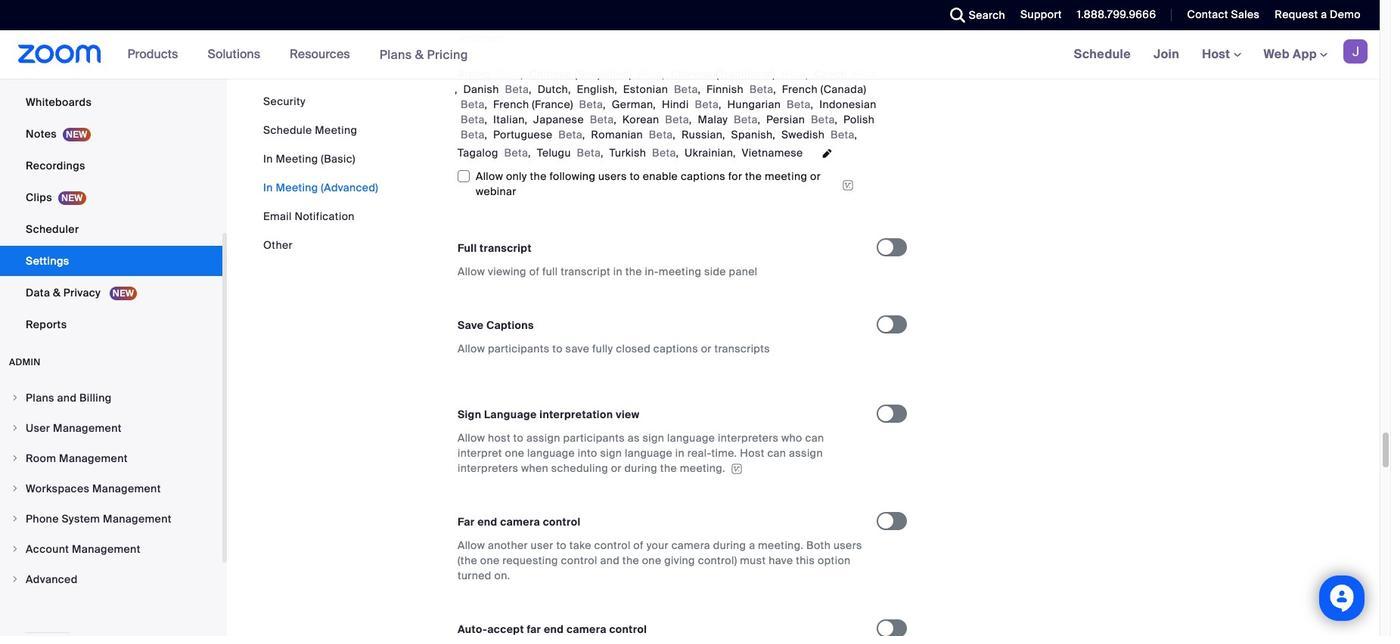 Task type: vqa. For each thing, say whether or not it's contained in the screenshot.
Search Contacts Input text field
no



Task type: describe. For each thing, give the bounding box(es) containing it.
scheduler link
[[0, 214, 222, 244]]

allow host to assign participants as sign language interpreters who can interpret one language into sign language in real-time. host can assign interpreters when scheduling or during the meeting.
[[458, 431, 824, 475]]

phone
[[26, 512, 59, 526]]

right image for plans and billing
[[11, 393, 20, 402]]

arabic
[[458, 67, 491, 81]]

german
[[612, 98, 653, 111]]

full
[[542, 265, 558, 279]]

turned
[[458, 569, 491, 583]]

(advanced)
[[321, 181, 378, 194]]

your
[[646, 539, 669, 553]]

sales
[[1231, 8, 1260, 21]]

must
[[740, 554, 766, 568]]

in meeting (advanced)
[[263, 181, 378, 194]]

phone system management menu item
[[0, 505, 222, 533]]

schedule for schedule
[[1074, 46, 1131, 62]]

this
[[796, 554, 815, 568]]

ukrainian
[[685, 146, 733, 160]]

scheduler
[[26, 222, 79, 236]]

in left in-
[[613, 265, 622, 279]]

language down as
[[625, 446, 673, 460]]

reports link
[[0, 309, 222, 340]]

room management
[[26, 452, 128, 465]]

allow users to enable automated captions in these languages in meetings and webinars.
[[458, 16, 860, 45]]

schedule meeting
[[263, 123, 357, 137]]

automated
[[570, 16, 626, 30]]

personal devices
[[26, 64, 116, 77]]

arabic beta chinese (simplified) beta chinese (traditional) beta czech beta danish beta dutch english estonian beta finnish beta french (canada) beta french (france) beta german hindi beta hungarian beta indonesian beta italian japanese beta korean beta malay beta persian beta polish beta portuguese beta romanian beta russian spanish swedish beta tagalog beta telugu beta turkish beta ukrainian vietnamese
[[458, 67, 877, 160]]

web app
[[1264, 46, 1317, 62]]

enable inside allow only the following users to enable captions for the meeting or webinar
[[643, 170, 678, 183]]

email notification link
[[263, 210, 355, 223]]

allow for allow participants to save fully closed captions or transcripts
[[458, 342, 485, 356]]

time.
[[711, 446, 737, 460]]

notes
[[26, 127, 57, 141]]

allow for allow host to assign participants as sign language interpreters who can interpret one language into sign language in real-time. host can assign interpreters when scheduling or during the meeting.
[[458, 431, 485, 445]]

during inside allow another user to take control of your camera during a meeting. both users (the one requesting control and the one giving control) must have this option turned on.
[[713, 539, 746, 553]]

personal menu menu
[[0, 0, 222, 341]]

korean
[[622, 113, 659, 126]]

1 horizontal spatial sign
[[643, 431, 664, 445]]

pricing
[[427, 47, 468, 62]]

0 horizontal spatial one
[[480, 554, 500, 568]]

the inside allow host to assign participants as sign language interpreters who can interpret one language into sign language in real-time. host can assign interpreters when scheduling or during the meeting.
[[660, 462, 677, 475]]

allow another user to take control of your camera during a meeting. both users (the one requesting control and the one giving control) must have this option turned on.
[[458, 539, 862, 583]]

products button
[[128, 30, 185, 79]]

meeting for (basic)
[[276, 152, 318, 166]]

view
[[616, 408, 639, 421]]

demo
[[1330, 8, 1361, 21]]

workspaces management
[[26, 482, 161, 495]]

to inside allow only the following users to enable captions for the meeting or webinar
[[630, 170, 640, 183]]

workspaces
[[26, 482, 89, 495]]

the inside allow another user to take control of your camera during a meeting. both users (the one requesting control and the one giving control) must have this option turned on.
[[622, 554, 639, 568]]

participants inside allow host to assign participants as sign language interpreters who can interpret one language into sign language in real-time. host can assign interpreters when scheduling or during the meeting.
[[563, 431, 625, 445]]

account management
[[26, 542, 140, 556]]

0 horizontal spatial participants
[[488, 342, 550, 356]]

data
[[26, 286, 50, 300]]

request a demo
[[1275, 8, 1361, 21]]

user management menu item
[[0, 414, 222, 443]]

clips
[[26, 191, 52, 204]]

whiteboards link
[[0, 87, 222, 117]]

(canada)
[[821, 83, 866, 96]]

hungarian
[[727, 98, 781, 111]]

resources button
[[290, 30, 357, 79]]

0 vertical spatial of
[[529, 265, 539, 279]]

resources
[[290, 46, 350, 62]]

transcripts
[[714, 342, 770, 356]]

whiteboards
[[26, 95, 92, 109]]

user management
[[26, 421, 122, 435]]

host inside meetings navigation
[[1202, 46, 1233, 62]]

search button
[[939, 0, 1009, 30]]

menu bar containing security
[[263, 94, 378, 253]]

support version for sign language interpretation view image
[[729, 464, 744, 475]]

management inside 'phone system management' menu item
[[103, 512, 172, 526]]

in left these
[[676, 16, 686, 30]]

account management menu item
[[0, 535, 222, 564]]

malay
[[698, 113, 728, 126]]

control)
[[698, 554, 737, 568]]

reports
[[26, 318, 67, 331]]

only
[[506, 170, 527, 183]]

captions inside allow only the following users to enable captions for the meeting or webinar
[[681, 170, 725, 183]]

(france)
[[532, 98, 573, 111]]

sign language interpretation view
[[458, 408, 639, 421]]

host
[[488, 431, 510, 445]]

to inside allow another user to take control of your camera during a meeting. both users (the one requesting control and the one giving control) must have this option turned on.
[[556, 539, 567, 553]]

interpret
[[458, 446, 502, 460]]

plans & pricing
[[379, 47, 468, 62]]

solutions
[[208, 46, 260, 62]]

account
[[26, 542, 69, 556]]

1 vertical spatial transcript
[[561, 265, 610, 279]]

meetings
[[789, 16, 838, 30]]

advanced
[[26, 573, 78, 586]]

billing
[[79, 391, 112, 405]]

contact
[[1187, 8, 1228, 21]]

indonesian
[[819, 98, 877, 111]]

admin
[[9, 356, 41, 368]]

product information navigation
[[116, 30, 480, 79]]

when
[[521, 462, 548, 475]]

save captions
[[458, 319, 534, 332]]

allow for allow viewing of full transcript in the in-meeting side panel
[[458, 265, 485, 279]]

of inside allow another user to take control of your camera during a meeting. both users (the one requesting control and the one giving control) must have this option turned on.
[[633, 539, 644, 553]]

meetings navigation
[[1063, 30, 1380, 79]]

data & privacy link
[[0, 278, 222, 308]]

czech
[[814, 67, 847, 81]]

right image for account
[[11, 545, 20, 554]]

users inside allow another user to take control of your camera during a meeting. both users (the one requesting control and the one giving control) must have this option turned on.
[[834, 539, 862, 553]]

clips link
[[0, 182, 222, 213]]

in-
[[645, 265, 659, 279]]

management for room management
[[59, 452, 128, 465]]

privacy
[[63, 286, 101, 300]]

management for user management
[[53, 421, 122, 435]]

estonian
[[623, 83, 668, 96]]

in meeting (advanced) link
[[263, 181, 378, 194]]

system
[[62, 512, 100, 526]]

user
[[26, 421, 50, 435]]

take
[[569, 539, 591, 553]]

allow participants to save fully closed captions or transcripts
[[458, 342, 770, 356]]

right image for room
[[11, 454, 20, 463]]

1 vertical spatial control
[[594, 539, 631, 553]]

and inside plans and billing menu item
[[57, 391, 77, 405]]

hindi
[[662, 98, 689, 111]]

(the
[[458, 554, 477, 568]]

& for privacy
[[53, 286, 61, 300]]

0 horizontal spatial interpreters
[[458, 462, 518, 475]]

plans for plans and billing
[[26, 391, 54, 405]]

far end camera control
[[458, 515, 581, 529]]

side
[[704, 265, 726, 279]]

0 horizontal spatial french
[[493, 98, 529, 111]]

save
[[566, 342, 589, 356]]

allow viewing of full transcript in the in-meeting side panel
[[458, 265, 758, 279]]

far
[[458, 515, 475, 529]]



Task type: locate. For each thing, give the bounding box(es) containing it.
allow inside allow another user to take control of your camera during a meeting. both users (the one requesting control and the one giving control) must have this option turned on.
[[458, 539, 485, 553]]

0 vertical spatial &
[[415, 47, 424, 62]]

meeting. down real-
[[680, 462, 725, 475]]

schedule for schedule meeting
[[263, 123, 312, 137]]

room management menu item
[[0, 444, 222, 473]]

0 vertical spatial participants
[[488, 342, 550, 356]]

0 horizontal spatial meeting.
[[680, 462, 725, 475]]

0 vertical spatial meeting
[[765, 170, 807, 183]]

right image for user management
[[11, 424, 20, 433]]

& left pricing
[[415, 47, 424, 62]]

banner
[[0, 30, 1380, 79]]

right image inside workspaces management menu item
[[11, 484, 20, 493]]

in for in meeting (basic)
[[263, 152, 273, 166]]

1 vertical spatial and
[[57, 391, 77, 405]]

2 right image from the top
[[11, 424, 20, 433]]

allow up '(the'
[[458, 539, 485, 553]]

or left transcripts
[[701, 342, 712, 356]]

3 right image from the top
[[11, 575, 20, 584]]

plans inside menu item
[[26, 391, 54, 405]]

management up 'phone system management' menu item
[[92, 482, 161, 495]]

one down host
[[505, 446, 524, 460]]

schedule down security
[[263, 123, 312, 137]]

french up persian
[[782, 83, 818, 96]]

1 horizontal spatial meeting.
[[758, 539, 804, 553]]

contact sales
[[1187, 8, 1260, 21]]

0 vertical spatial sign
[[643, 431, 664, 445]]

and right meetings on the right top of the page
[[840, 16, 860, 30]]

interpreters up the time.
[[718, 431, 779, 445]]

allow host to assign participants as sign language interpreters who can interpret one language into sign language in real-time. host can assign interpreters when scheduling or during the meeting. application
[[458, 431, 863, 476]]

management inside room management menu item
[[59, 452, 128, 465]]

add caption languages image
[[815, 147, 839, 161]]

request
[[1275, 8, 1318, 21]]

recordings link
[[0, 151, 222, 181]]

of left your
[[633, 539, 644, 553]]

0 horizontal spatial &
[[53, 286, 61, 300]]

management for account management
[[72, 542, 140, 556]]

language up 'when'
[[527, 446, 575, 460]]

request a demo link
[[1263, 0, 1380, 30], [1275, 8, 1361, 21]]

1 horizontal spatial french
[[782, 83, 818, 96]]

2 vertical spatial right image
[[11, 575, 20, 584]]

2 vertical spatial and
[[600, 554, 620, 568]]

management up advanced menu item
[[72, 542, 140, 556]]

in inside allow host to assign participants as sign language interpreters who can interpret one language into sign language in real-time. host can assign interpreters when scheduling or during the meeting.
[[675, 446, 685, 460]]

0 vertical spatial control
[[543, 515, 581, 529]]

right image left room
[[11, 454, 20, 463]]

enable inside allow users to enable automated captions in these languages in meetings and webinars.
[[532, 16, 567, 30]]

2 horizontal spatial users
[[834, 539, 862, 553]]

right image inside room management menu item
[[11, 454, 20, 463]]

participants
[[488, 342, 550, 356], [563, 431, 625, 445]]

email notification
[[263, 210, 355, 223]]

to inside allow users to enable automated captions in these languages in meetings and webinars.
[[519, 16, 530, 30]]

during down as
[[624, 462, 657, 475]]

1 horizontal spatial plans
[[379, 47, 412, 62]]

& for pricing
[[415, 47, 424, 62]]

one up on.
[[480, 554, 500, 568]]

0 vertical spatial right image
[[11, 454, 20, 463]]

0 vertical spatial or
[[810, 170, 821, 183]]

1 vertical spatial interpreters
[[458, 462, 518, 475]]

1 vertical spatial host
[[740, 446, 764, 460]]

captions left these
[[629, 16, 674, 30]]

management up workspaces management
[[59, 452, 128, 465]]

meeting up (basic)
[[315, 123, 357, 137]]

room
[[26, 452, 56, 465]]

0 vertical spatial assign
[[526, 431, 560, 445]]

language up real-
[[667, 431, 715, 445]]

and inside allow another user to take control of your camera during a meeting. both users (the one requesting control and the one giving control) must have this option turned on.
[[600, 554, 620, 568]]

and left giving at the left of page
[[600, 554, 620, 568]]

transcript
[[480, 241, 532, 255], [561, 265, 610, 279]]

1 chinese from the left
[[529, 67, 572, 81]]

workspaces management menu item
[[0, 474, 222, 503]]

management up account management menu item
[[103, 512, 172, 526]]

french up italian
[[493, 98, 529, 111]]

1.888.799.9666 button up join
[[1066, 0, 1160, 30]]

allow down full at left
[[458, 265, 485, 279]]

option
[[818, 554, 851, 568]]

during inside allow host to assign participants as sign language interpreters who can interpret one language into sign language in real-time. host can assign interpreters when scheduling or during the meeting.
[[624, 462, 657, 475]]

one inside allow host to assign participants as sign language interpreters who can interpret one language into sign language in real-time. host can assign interpreters when scheduling or during the meeting.
[[505, 446, 524, 460]]

2 horizontal spatial one
[[642, 554, 661, 568]]

sign right as
[[643, 431, 664, 445]]

0 vertical spatial transcript
[[480, 241, 532, 255]]

french
[[782, 83, 818, 96], [493, 98, 529, 111]]

0 vertical spatial and
[[840, 16, 860, 30]]

1 vertical spatial of
[[633, 539, 644, 553]]

1 horizontal spatial one
[[505, 446, 524, 460]]

right image inside plans and billing menu item
[[11, 393, 20, 402]]

to left save
[[552, 342, 563, 356]]

during up control)
[[713, 539, 746, 553]]

1 horizontal spatial &
[[415, 47, 424, 62]]

1 vertical spatial camera
[[671, 539, 710, 553]]

assign down sign language interpretation view
[[526, 431, 560, 445]]

meeting down vietnamese
[[765, 170, 807, 183]]

participants down the captions
[[488, 342, 550, 356]]

right image
[[11, 393, 20, 402], [11, 424, 20, 433], [11, 484, 20, 493], [11, 514, 20, 523]]

data & privacy
[[26, 286, 103, 300]]

can down who
[[767, 446, 786, 460]]

right image left user
[[11, 424, 20, 433]]

meeting up email notification link
[[276, 181, 318, 194]]

or inside allow only the following users to enable captions for the meeting or webinar
[[810, 170, 821, 183]]

0 horizontal spatial sign
[[600, 446, 622, 460]]

camera up another
[[500, 515, 540, 529]]

of left "full"
[[529, 265, 539, 279]]

right image left advanced
[[11, 575, 20, 584]]

0 horizontal spatial enable
[[532, 16, 567, 30]]

chinese up dutch
[[529, 67, 572, 81]]

0 horizontal spatial of
[[529, 265, 539, 279]]

join link
[[1142, 30, 1191, 79]]

1 vertical spatial enable
[[643, 170, 678, 183]]

security link
[[263, 95, 305, 108]]

participants up into at the left of page
[[563, 431, 625, 445]]

sign right into at the left of page
[[600, 446, 622, 460]]

another
[[488, 539, 528, 553]]

banner containing products
[[0, 30, 1380, 79]]

users inside allow users to enable automated captions in these languages in meetings and webinars.
[[488, 16, 516, 30]]

camera up giving at the left of page
[[671, 539, 710, 553]]

& inside 'data & privacy' link
[[53, 286, 61, 300]]

1 horizontal spatial during
[[713, 539, 746, 553]]

one down your
[[642, 554, 661, 568]]

4 right image from the top
[[11, 514, 20, 523]]

right image for workspaces management
[[11, 484, 20, 493]]

0 horizontal spatial meeting
[[659, 265, 701, 279]]

search
[[969, 8, 1005, 22]]

in up email
[[263, 181, 273, 194]]

1 vertical spatial &
[[53, 286, 61, 300]]

0 vertical spatial host
[[1202, 46, 1233, 62]]

1 right image from the top
[[11, 454, 20, 463]]

tagalog
[[458, 146, 498, 160]]

right image inside account management menu item
[[11, 545, 20, 554]]

1 vertical spatial sign
[[600, 446, 622, 460]]

and inside allow users to enable automated captions in these languages in meetings and webinars.
[[840, 16, 860, 30]]

1 horizontal spatial can
[[805, 431, 824, 445]]

profile picture image
[[1343, 39, 1368, 64]]

beta
[[497, 67, 521, 81], [638, 67, 662, 81], [782, 67, 806, 81], [853, 67, 877, 81], [505, 83, 529, 96], [674, 83, 698, 96], [749, 83, 773, 96], [461, 98, 485, 111], [579, 98, 603, 111], [695, 98, 719, 111], [787, 98, 811, 111], [461, 113, 485, 126], [590, 113, 614, 126], [665, 113, 689, 126], [734, 113, 758, 126], [811, 113, 835, 126], [461, 128, 485, 142], [558, 128, 582, 142], [649, 128, 673, 142], [831, 128, 855, 142], [504, 146, 528, 160], [577, 146, 601, 160], [652, 146, 676, 160]]

allow for allow only the following users to enable captions for the meeting or webinar
[[476, 170, 503, 183]]

requesting
[[502, 554, 558, 568]]

meeting inside allow only the following users to enable captions for the meeting or webinar
[[765, 170, 807, 183]]

1 vertical spatial meeting
[[276, 152, 318, 166]]

interpretation
[[540, 408, 613, 421]]

right image left phone
[[11, 514, 20, 523]]

save
[[458, 319, 484, 332]]

1 vertical spatial users
[[598, 170, 627, 183]]

2 right image from the top
[[11, 545, 20, 554]]

meeting. up have
[[758, 539, 804, 553]]

right image inside user management menu item
[[11, 424, 20, 433]]

during
[[624, 462, 657, 475], [713, 539, 746, 553]]

meeting left side
[[659, 265, 701, 279]]

real-
[[687, 446, 711, 460]]

one
[[505, 446, 524, 460], [480, 554, 500, 568], [642, 554, 661, 568]]

users inside allow only the following users to enable captions for the meeting or webinar
[[598, 170, 627, 183]]

to for save
[[552, 342, 563, 356]]

0 horizontal spatial during
[[624, 462, 657, 475]]

schedule down 1.888.799.9666
[[1074, 46, 1131, 62]]

0 horizontal spatial schedule
[[263, 123, 312, 137]]

1 horizontal spatial users
[[598, 170, 627, 183]]

0 vertical spatial can
[[805, 431, 824, 445]]

1 vertical spatial participants
[[563, 431, 625, 445]]

to left automated
[[519, 16, 530, 30]]

interpreters down the interpret
[[458, 462, 518, 475]]

english
[[577, 83, 615, 96]]

as
[[628, 431, 640, 445]]

a
[[1321, 8, 1327, 21], [749, 539, 755, 553]]

can
[[805, 431, 824, 445], [767, 446, 786, 460]]

3 right image from the top
[[11, 484, 20, 493]]

1 horizontal spatial assign
[[789, 446, 823, 460]]

plans and billing
[[26, 391, 112, 405]]

users down turkish
[[598, 170, 627, 183]]

1 horizontal spatial participants
[[563, 431, 625, 445]]

finnish
[[706, 83, 744, 96]]

schedule inside meetings navigation
[[1074, 46, 1131, 62]]

1 horizontal spatial camera
[[671, 539, 710, 553]]

and left billing
[[57, 391, 77, 405]]

captions inside allow users to enable automated captions in these languages in meetings and webinars.
[[629, 16, 674, 30]]

in meeting (basic) link
[[263, 152, 355, 166]]

web
[[1264, 46, 1290, 62]]

sign
[[458, 408, 481, 421]]

to
[[519, 16, 530, 30], [630, 170, 640, 183], [552, 342, 563, 356], [513, 431, 524, 445], [556, 539, 567, 553]]

management down billing
[[53, 421, 122, 435]]

control down take
[[561, 554, 597, 568]]

2 vertical spatial captions
[[653, 342, 698, 356]]

2 vertical spatial users
[[834, 539, 862, 553]]

1 horizontal spatial a
[[1321, 8, 1327, 21]]

2 vertical spatial or
[[611, 462, 622, 475]]

0 vertical spatial a
[[1321, 8, 1327, 21]]

1 vertical spatial schedule
[[263, 123, 312, 137]]

or down add caption languages icon
[[810, 170, 821, 183]]

0 vertical spatial meeting.
[[680, 462, 725, 475]]

2 vertical spatial meeting
[[276, 181, 318, 194]]

1 vertical spatial captions
[[681, 170, 725, 183]]

meeting for (advanced)
[[276, 181, 318, 194]]

1 horizontal spatial meeting
[[765, 170, 807, 183]]

viewing
[[488, 265, 526, 279]]

plans & pricing link
[[379, 47, 468, 62], [379, 47, 468, 62]]

control
[[543, 515, 581, 529], [594, 539, 631, 553], [561, 554, 597, 568]]

transcript up viewing
[[480, 241, 532, 255]]

on.
[[494, 569, 510, 583]]

right image left account
[[11, 545, 20, 554]]

right image inside advanced menu item
[[11, 575, 20, 584]]

camera inside allow another user to take control of your camera during a meeting. both users (the one requesting control and the one giving control) must have this option turned on.
[[671, 539, 710, 553]]

0 horizontal spatial a
[[749, 539, 755, 553]]

plans up user
[[26, 391, 54, 405]]

2 chinese from the left
[[671, 67, 713, 81]]

menu bar
[[263, 94, 378, 253]]

a inside allow another user to take control of your camera during a meeting. both users (the one requesting control and the one giving control) must have this option turned on.
[[749, 539, 755, 553]]

assign down who
[[789, 446, 823, 460]]

0 vertical spatial plans
[[379, 47, 412, 62]]

polish
[[843, 113, 875, 126]]

1 vertical spatial or
[[701, 342, 712, 356]]

in left meetings on the right top of the page
[[777, 16, 786, 30]]

have
[[769, 554, 793, 568]]

0 horizontal spatial users
[[488, 16, 516, 30]]

russian
[[681, 128, 723, 142]]

2 horizontal spatial or
[[810, 170, 821, 183]]

plans left pricing
[[379, 47, 412, 62]]

to down turkish
[[630, 170, 640, 183]]

vietnamese
[[742, 146, 803, 160]]

products
[[128, 46, 178, 62]]

in left real-
[[675, 446, 685, 460]]

(traditional)
[[716, 67, 776, 81]]

plans inside product information navigation
[[379, 47, 412, 62]]

enable left automated
[[532, 16, 567, 30]]

1.888.799.9666 button up schedule link
[[1077, 8, 1156, 21]]

to for enable
[[519, 16, 530, 30]]

right image down admin
[[11, 393, 20, 402]]

& right data
[[53, 286, 61, 300]]

romanian
[[591, 128, 643, 142]]

0 vertical spatial users
[[488, 16, 516, 30]]

host inside allow host to assign participants as sign language interpreters who can interpret one language into sign language in real-time. host can assign interpreters when scheduling or during the meeting.
[[740, 446, 764, 460]]

or inside allow host to assign participants as sign language interpreters who can interpret one language into sign language in real-time. host can assign interpreters when scheduling or during the meeting.
[[611, 462, 622, 475]]

right image
[[11, 454, 20, 463], [11, 545, 20, 554], [11, 575, 20, 584]]

into
[[578, 446, 597, 460]]

1 horizontal spatial of
[[633, 539, 644, 553]]

captions right closed
[[653, 342, 698, 356]]

allow inside allow host to assign participants as sign language interpreters who can interpret one language into sign language in real-time. host can assign interpreters when scheduling or during the meeting.
[[458, 431, 485, 445]]

closed
[[616, 342, 651, 356]]

camera
[[500, 515, 540, 529], [671, 539, 710, 553]]

0 vertical spatial captions
[[629, 16, 674, 30]]

1 horizontal spatial or
[[701, 342, 712, 356]]

webinars.
[[458, 31, 507, 45]]

captions down ukrainian in the top of the page
[[681, 170, 725, 183]]

in for in meeting (advanced)
[[263, 181, 273, 194]]

0 vertical spatial camera
[[500, 515, 540, 529]]

plans and billing menu item
[[0, 384, 222, 412]]

in down schedule meeting
[[263, 152, 273, 166]]

right image for phone system management
[[11, 514, 20, 523]]

allow inside allow users to enable automated captions in these languages in meetings and webinars.
[[458, 16, 485, 30]]

0 vertical spatial enable
[[532, 16, 567, 30]]

1 horizontal spatial enable
[[643, 170, 678, 183]]

admin menu menu
[[0, 384, 222, 595]]

advanced menu item
[[0, 565, 222, 594]]

chinese up hindi
[[671, 67, 713, 81]]

host down contact sales
[[1202, 46, 1233, 62]]

0 vertical spatial french
[[782, 83, 818, 96]]

1 vertical spatial right image
[[11, 545, 20, 554]]

0 vertical spatial meeting
[[315, 123, 357, 137]]

1 vertical spatial a
[[749, 539, 755, 553]]

1 in from the top
[[263, 152, 273, 166]]

0 horizontal spatial camera
[[500, 515, 540, 529]]

persian
[[766, 113, 805, 126]]

management inside user management menu item
[[53, 421, 122, 435]]

danish
[[463, 83, 499, 96]]

can right who
[[805, 431, 824, 445]]

1 horizontal spatial chinese
[[671, 67, 713, 81]]

in
[[263, 152, 273, 166], [263, 181, 273, 194]]

0 horizontal spatial chinese
[[529, 67, 572, 81]]

other
[[263, 238, 293, 252]]

management inside workspaces management menu item
[[92, 482, 161, 495]]

1 vertical spatial plans
[[26, 391, 54, 405]]

2 horizontal spatial and
[[840, 16, 860, 30]]

to right host
[[513, 431, 524, 445]]

to for assign
[[513, 431, 524, 445]]

support version for allow only the following users to enable captions for the meeting or webinar image
[[842, 178, 854, 192]]

& inside product information navigation
[[415, 47, 424, 62]]

meeting. inside allow another user to take control of your camera during a meeting. both users (the one requesting control and the one giving control) must have this option turned on.
[[758, 539, 804, 553]]

1 vertical spatial assign
[[789, 446, 823, 460]]

2 vertical spatial control
[[561, 554, 597, 568]]

1 vertical spatial meeting
[[659, 265, 701, 279]]

a left demo
[[1321, 8, 1327, 21]]

1 vertical spatial french
[[493, 98, 529, 111]]

side navigation navigation
[[0, 0, 227, 636]]

1 vertical spatial in
[[263, 181, 273, 194]]

1 horizontal spatial interpreters
[[718, 431, 779, 445]]

portuguese
[[493, 128, 553, 142]]

allow inside allow only the following users to enable captions for the meeting or webinar
[[476, 170, 503, 183]]

right image inside 'phone system management' menu item
[[11, 514, 20, 523]]

a up must
[[749, 539, 755, 553]]

plans for plans & pricing
[[379, 47, 412, 62]]

allow for allow users to enable automated captions in these languages in meetings and webinars.
[[458, 16, 485, 30]]

control right take
[[594, 539, 631, 553]]

host up support version for sign language interpretation view icon
[[740, 446, 764, 460]]

1 horizontal spatial schedule
[[1074, 46, 1131, 62]]

1 right image from the top
[[11, 393, 20, 402]]

meeting.
[[680, 462, 725, 475], [758, 539, 804, 553]]

enable down turkish
[[643, 170, 678, 183]]

allow up webinars.
[[458, 16, 485, 30]]

to left take
[[556, 539, 567, 553]]

1 vertical spatial during
[[713, 539, 746, 553]]

control up take
[[543, 515, 581, 529]]

meeting
[[765, 170, 807, 183], [659, 265, 701, 279]]

1 vertical spatial can
[[767, 446, 786, 460]]

0 horizontal spatial and
[[57, 391, 77, 405]]

users up webinars.
[[488, 16, 516, 30]]

management inside account management menu item
[[72, 542, 140, 556]]

1 horizontal spatial host
[[1202, 46, 1233, 62]]

(basic)
[[321, 152, 355, 166]]

allow for allow another user to take control of your camera during a meeting. both users (the one requesting control and the one giving control) must have this option turned on.
[[458, 539, 485, 553]]

meeting. inside allow host to assign participants as sign language interpreters who can interpret one language into sign language in real-time. host can assign interpreters when scheduling or during the meeting.
[[680, 462, 725, 475]]

to inside allow host to assign participants as sign language interpreters who can interpret one language into sign language in real-time. host can assign interpreters when scheduling or during the meeting.
[[513, 431, 524, 445]]

0 horizontal spatial can
[[767, 446, 786, 460]]

0 horizontal spatial plans
[[26, 391, 54, 405]]

solutions button
[[208, 30, 267, 79]]

swedish
[[781, 128, 825, 142]]

and
[[840, 16, 860, 30], [57, 391, 77, 405], [600, 554, 620, 568]]

allow up the interpret
[[458, 431, 485, 445]]

schedule inside menu bar
[[263, 123, 312, 137]]

2 in from the top
[[263, 181, 273, 194]]

0 horizontal spatial assign
[[526, 431, 560, 445]]

both
[[806, 539, 831, 553]]

right image left workspaces
[[11, 484, 20, 493]]

transcript right "full"
[[561, 265, 610, 279]]

allow up webinar
[[476, 170, 503, 183]]

interpreters
[[718, 431, 779, 445], [458, 462, 518, 475]]

allow down save
[[458, 342, 485, 356]]

meeting down schedule meeting
[[276, 152, 318, 166]]

or right scheduling
[[611, 462, 622, 475]]

zoom logo image
[[18, 45, 101, 64]]

0 vertical spatial interpreters
[[718, 431, 779, 445]]

1.888.799.9666 button
[[1066, 0, 1160, 30], [1077, 8, 1156, 21]]

0 horizontal spatial or
[[611, 462, 622, 475]]

management for workspaces management
[[92, 482, 161, 495]]

users up option
[[834, 539, 862, 553]]



